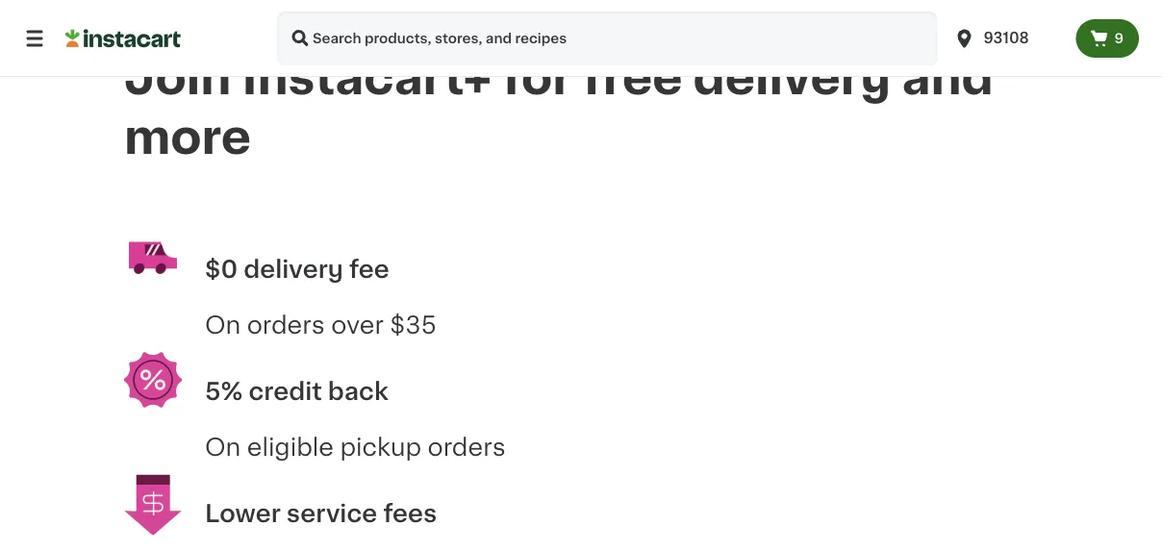 Task type: locate. For each thing, give the bounding box(es) containing it.
on down 5%
[[205, 435, 241, 459]]

1 vertical spatial delivery
[[244, 258, 343, 281]]

$0
[[205, 258, 238, 281]]

on eligible pickup orders
[[205, 435, 506, 459]]

on orders over $35
[[205, 313, 437, 337]]

1 horizontal spatial delivery
[[693, 55, 891, 101]]

None search field
[[277, 12, 937, 65]]

1 horizontal spatial orders
[[428, 435, 506, 459]]

0 vertical spatial on
[[205, 313, 241, 337]]

0 horizontal spatial orders
[[247, 313, 325, 337]]

lower service fees
[[205, 502, 437, 526]]

fee
[[349, 258, 389, 281]]

orders down $0 delivery fee
[[247, 313, 325, 337]]

on for on orders over $35
[[205, 313, 241, 337]]

instacart+
[[242, 55, 492, 101]]

lower
[[205, 502, 281, 526]]

93108 button
[[945, 12, 1076, 65]]

1 vertical spatial on
[[205, 435, 241, 459]]

join instacart+ for free delivery and more
[[124, 55, 1004, 161]]

delivery
[[693, 55, 891, 101], [244, 258, 343, 281]]

$0 delivery fee
[[205, 258, 389, 281]]

0 vertical spatial delivery
[[693, 55, 891, 101]]

join
[[124, 55, 231, 101]]

2 on from the top
[[205, 435, 241, 459]]

orders
[[247, 313, 325, 337], [428, 435, 506, 459]]

on down '$0'
[[205, 313, 241, 337]]

1 on from the top
[[205, 313, 241, 337]]

delivery inside join instacart+ for free delivery and more
[[693, 55, 891, 101]]

orders right pickup
[[428, 435, 506, 459]]

5%
[[205, 380, 243, 403]]

0 horizontal spatial delivery
[[244, 258, 343, 281]]

on
[[205, 313, 241, 337], [205, 435, 241, 459]]



Task type: describe. For each thing, give the bounding box(es) containing it.
credit
[[249, 380, 322, 403]]

0 vertical spatial orders
[[247, 313, 325, 337]]

instacart logo image
[[65, 27, 181, 50]]

1 vertical spatial orders
[[428, 435, 506, 459]]

Search field
[[277, 12, 937, 65]]

fees
[[383, 502, 437, 526]]

9
[[1114, 32, 1124, 45]]

free
[[583, 55, 682, 101]]

$35
[[390, 313, 437, 337]]

over
[[331, 313, 384, 337]]

more
[[124, 115, 251, 161]]

5% credit back
[[205, 380, 389, 403]]

eligible
[[247, 435, 334, 459]]

93108
[[984, 31, 1029, 45]]

and
[[902, 55, 994, 101]]

93108 button
[[953, 12, 1068, 65]]

back
[[328, 380, 389, 403]]

service
[[287, 502, 377, 526]]

on for on eligible pickup orders
[[205, 435, 241, 459]]

pickup
[[340, 435, 422, 459]]

9 button
[[1076, 19, 1139, 58]]

for
[[503, 55, 572, 101]]



Task type: vqa. For each thing, say whether or not it's contained in the screenshot.
the bottom the "1:00pm"
no



